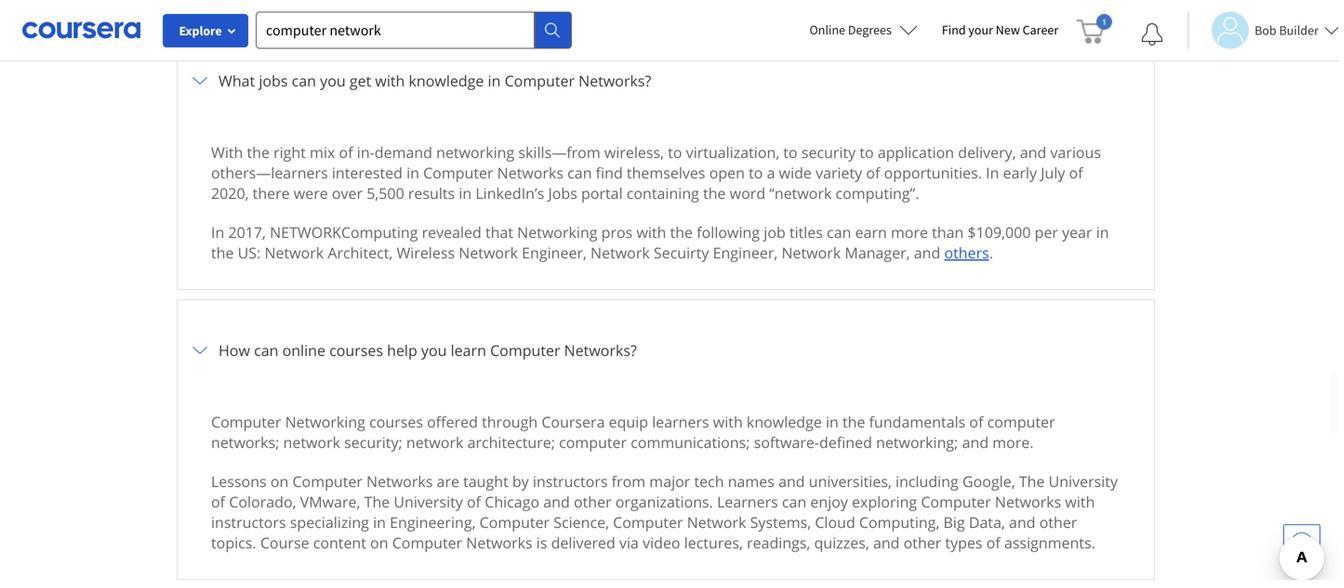 Task type: locate. For each thing, give the bounding box(es) containing it.
with
[[211, 142, 243, 162]]

2 engineer, from the left
[[713, 243, 778, 263]]

knowledge
[[409, 70, 484, 90], [747, 412, 822, 432]]

of up computing".
[[867, 163, 881, 183]]

in right results
[[459, 183, 472, 203]]

delivery,
[[959, 142, 1017, 162]]

and down more
[[914, 243, 941, 263]]

networks down the security;
[[367, 471, 433, 491]]

names
[[728, 471, 775, 491]]

and inside in 2017, networkcomputing revealed that networking pros with the following job titles can earn more than $109,000 per year in the us: network architect, wireless network engineer, network secuirty engineer, network manager, and
[[914, 243, 941, 263]]

google,
[[963, 471, 1016, 491]]

demand
[[375, 142, 433, 162]]

1 vertical spatial on
[[370, 533, 388, 553]]

0 horizontal spatial network
[[283, 432, 341, 452]]

in right "specializing" at the bottom left
[[373, 512, 386, 532]]

0 vertical spatial in
[[986, 163, 1000, 183]]

to
[[668, 142, 682, 162], [784, 142, 798, 162], [860, 142, 874, 162], [749, 163, 763, 183]]

defined
[[820, 432, 873, 452]]

other up assignments.
[[1040, 512, 1078, 532]]

what jobs can you get with knowledge in computer networks?
[[219, 70, 652, 90]]

0 horizontal spatial computer
[[559, 432, 627, 452]]

1 vertical spatial you
[[421, 340, 447, 360]]

0 vertical spatial chevron right image
[[189, 70, 211, 92]]

knowledge up software-
[[747, 412, 822, 432]]

1 horizontal spatial other
[[904, 533, 942, 553]]

containing
[[627, 183, 700, 203]]

computer down coursera
[[559, 432, 627, 452]]

1 horizontal spatial engineer,
[[713, 243, 778, 263]]

network up the lectures,
[[687, 512, 747, 532]]

5,500
[[367, 183, 404, 203]]

security
[[802, 142, 856, 162]]

explore button
[[163, 14, 248, 47]]

instructors
[[533, 471, 608, 491], [211, 512, 286, 532]]

networks? up coursera
[[564, 340, 637, 360]]

other up science,
[[574, 492, 612, 512]]

0 vertical spatial networking
[[517, 222, 598, 242]]

word
[[730, 183, 766, 203]]

software-
[[754, 432, 820, 452]]

in inside with the right mix of in-demand networking skills—from wireless, to virtualization, to security to application delivery, and various others—learners interested in computer networks can find themselves open to a wide variety of opportunities. in early july of 2020, there were over 5,500 results in linkedin's jobs portal containing the word "network computing".
[[986, 163, 1000, 183]]

instructors up science,
[[533, 471, 608, 491]]

your
[[969, 21, 994, 38]]

you left get
[[320, 70, 346, 90]]

network inside 'lessons on computer networks are taught by instructors from major tech names and universities, including google, the university of colorado, vmware, the university of chicago and other organizations. learners can enjoy exploring computer networks with instructors specializing in engineering, computer science, computer network systems, cloud computing, big data, and other topics. course content on computer networks is delivered via video lectures, readings, quizzes, and other types of assignments.'
[[687, 512, 747, 532]]

through
[[482, 412, 538, 432]]

more.
[[993, 432, 1034, 452]]

None search field
[[256, 12, 572, 49]]

computer up 'networks;'
[[211, 412, 281, 432]]

0 horizontal spatial on
[[271, 471, 289, 491]]

than
[[932, 222, 964, 242]]

in down delivery,
[[986, 163, 1000, 183]]

on up the colorado,
[[271, 471, 289, 491]]

quizzes,
[[815, 533, 870, 553]]

1 chevron right image from the top
[[189, 70, 211, 92]]

and down software-
[[779, 471, 805, 491]]

science,
[[554, 512, 609, 532]]

networking
[[517, 222, 598, 242], [285, 412, 366, 432]]

of down lessons
[[211, 492, 225, 512]]

engineer, down "following"
[[713, 243, 778, 263]]

the right vmware,
[[364, 492, 390, 512]]

in up networking
[[488, 70, 501, 90]]

with up assignments.
[[1066, 492, 1095, 512]]

1 vertical spatial chevron right image
[[189, 339, 211, 362]]

computer up "more."
[[988, 412, 1056, 432]]

there
[[253, 183, 290, 203]]

networks up the linkedin's
[[497, 163, 564, 183]]

1 horizontal spatial university
[[1049, 471, 1118, 491]]

network down titles
[[782, 243, 841, 263]]

1 engineer, from the left
[[522, 243, 587, 263]]

network left the security;
[[283, 432, 341, 452]]

1 horizontal spatial networking
[[517, 222, 598, 242]]

computer down chicago
[[480, 512, 550, 532]]

bob
[[1255, 22, 1277, 39]]

0 vertical spatial networks?
[[579, 70, 652, 90]]

online degrees
[[810, 21, 892, 38]]

courses up the security;
[[369, 412, 423, 432]]

computer networking courses offered through coursera equip learners with knowledge in the fundamentals of computer networks; network security; network architecture; computer communications; software-defined networking; and more.
[[211, 412, 1056, 452]]

of
[[339, 142, 353, 162], [867, 163, 881, 183], [1070, 163, 1084, 183], [970, 412, 984, 432], [211, 492, 225, 512], [467, 492, 481, 512], [987, 533, 1001, 553]]

computer up big
[[921, 492, 992, 512]]

2 network from the left
[[407, 432, 464, 452]]

0 vertical spatial you
[[320, 70, 346, 90]]

network
[[265, 243, 324, 263], [459, 243, 518, 263], [591, 243, 650, 263], [782, 243, 841, 263], [687, 512, 747, 532]]

0 horizontal spatial in
[[211, 222, 224, 242]]

chevron right image left the how
[[189, 339, 211, 362]]

computer
[[988, 412, 1056, 432], [559, 432, 627, 452]]

knowledge down what do you want to learn? text field
[[409, 70, 484, 90]]

delivered
[[551, 533, 616, 553]]

specializing
[[290, 512, 369, 532]]

and up assignments.
[[1010, 512, 1036, 532]]

in inside in 2017, networkcomputing revealed that networking pros with the following job titles can earn more than $109,000 per year in the us: network architect, wireless network engineer, network secuirty engineer, network manager, and
[[211, 222, 224, 242]]

and
[[1020, 142, 1047, 162], [914, 243, 941, 263], [963, 432, 989, 452], [779, 471, 805, 491], [544, 492, 570, 512], [1010, 512, 1036, 532], [874, 533, 900, 553]]

engineer, down jobs
[[522, 243, 587, 263]]

us:
[[238, 243, 261, 263]]

of inside computer networking courses offered through coursera equip learners with knowledge in the fundamentals of computer networks; network security; network architecture; computer communications; software-defined networking; and more.
[[970, 412, 984, 432]]

skills—from
[[519, 142, 601, 162]]

show notifications image
[[1142, 23, 1164, 46]]

can inside with the right mix of in-demand networking skills—from wireless, to virtualization, to security to application delivery, and various others—learners interested in computer networks can find themselves open to a wide variety of opportunities. in early july of 2020, there were over 5,500 results in linkedin's jobs portal containing the word "network computing".
[[568, 163, 592, 183]]

chevron right image
[[189, 70, 211, 92], [189, 339, 211, 362]]

bob builder button
[[1188, 12, 1340, 49]]

0 vertical spatial knowledge
[[409, 70, 484, 90]]

jobs
[[259, 70, 288, 90]]

courses
[[329, 340, 383, 360], [369, 412, 423, 432]]

with up communications;
[[713, 412, 743, 432]]

the up defined
[[843, 412, 866, 432]]

of down the taught
[[467, 492, 481, 512]]

in down demand
[[407, 163, 420, 183]]

1 vertical spatial in
[[211, 222, 224, 242]]

including
[[896, 471, 959, 491]]

you right help
[[421, 340, 447, 360]]

video
[[643, 533, 681, 553]]

chevron right region
[[189, 0, 1143, 8]]

can right the jobs
[[292, 70, 316, 90]]

with right pros on the left
[[637, 222, 667, 242]]

0 horizontal spatial networking
[[285, 412, 366, 432]]

the right google,
[[1020, 471, 1045, 491]]

you
[[320, 70, 346, 90], [421, 340, 447, 360]]

coursera
[[542, 412, 605, 432]]

computer
[[505, 70, 575, 90], [423, 163, 494, 183], [490, 340, 561, 360], [211, 412, 281, 432], [293, 471, 363, 491], [921, 492, 992, 512], [480, 512, 550, 532], [613, 512, 683, 532], [392, 533, 463, 553]]

is
[[537, 533, 548, 553]]

other down computing,
[[904, 533, 942, 553]]

chevron right image for how
[[189, 339, 211, 362]]

1 horizontal spatial knowledge
[[747, 412, 822, 432]]

0 vertical spatial courses
[[329, 340, 383, 360]]

bob builder
[[1255, 22, 1319, 39]]

on right content
[[370, 533, 388, 553]]

2 horizontal spatial other
[[1040, 512, 1078, 532]]

"network
[[770, 183, 832, 203]]

learners
[[652, 412, 710, 432]]

university up assignments.
[[1049, 471, 1118, 491]]

the inside computer networking courses offered through coursera equip learners with knowledge in the fundamentals of computer networks; network security; network architecture; computer communications; software-defined networking; and more.
[[843, 412, 866, 432]]

0 horizontal spatial instructors
[[211, 512, 286, 532]]

networks left is
[[466, 533, 533, 553]]

computer down networking
[[423, 163, 494, 183]]

of down data,
[[987, 533, 1001, 553]]

network down offered on the bottom left
[[407, 432, 464, 452]]

year
[[1063, 222, 1093, 242]]

with right get
[[375, 70, 405, 90]]

0 vertical spatial instructors
[[533, 471, 608, 491]]

by
[[513, 471, 529, 491]]

right
[[274, 142, 306, 162]]

can left earn
[[827, 222, 852, 242]]

courses inside computer networking courses offered through coursera equip learners with knowledge in the fundamentals of computer networks; network security; network architecture; computer communications; software-defined networking; and more.
[[369, 412, 423, 432]]

0 horizontal spatial knowledge
[[409, 70, 484, 90]]

that
[[486, 222, 514, 242]]

explore
[[179, 22, 222, 39]]

networks? up wireless,
[[579, 70, 652, 90]]

enjoy
[[811, 492, 848, 512]]

0 horizontal spatial university
[[394, 492, 463, 512]]

1 horizontal spatial in
[[986, 163, 1000, 183]]

and left "more."
[[963, 432, 989, 452]]

of right 'fundamentals'
[[970, 412, 984, 432]]

lessons
[[211, 471, 267, 491]]

courses left help
[[329, 340, 383, 360]]

big
[[944, 512, 965, 532]]

networking up the security;
[[285, 412, 366, 432]]

2 chevron right image from the top
[[189, 339, 211, 362]]

learners
[[717, 492, 779, 512]]

0 horizontal spatial engineer,
[[522, 243, 587, 263]]

networks;
[[211, 432, 279, 452]]

in
[[488, 70, 501, 90], [407, 163, 420, 183], [459, 183, 472, 203], [1097, 222, 1110, 242], [826, 412, 839, 432], [373, 512, 386, 532]]

can up systems,
[[782, 492, 807, 512]]

1 vertical spatial knowledge
[[747, 412, 822, 432]]

in up defined
[[826, 412, 839, 432]]

in inside in 2017, networkcomputing revealed that networking pros with the following job titles can earn more than $109,000 per year in the us: network architect, wireless network engineer, network secuirty engineer, network manager, and
[[1097, 222, 1110, 242]]

1 vertical spatial courses
[[369, 412, 423, 432]]

vmware,
[[300, 492, 360, 512]]

chevron right image inside what jobs can you get with knowledge in computer networks? dropdown button
[[189, 70, 211, 92]]

and up early
[[1020, 142, 1047, 162]]

1 horizontal spatial you
[[421, 340, 447, 360]]

from
[[612, 471, 646, 491]]

university up engineering,
[[394, 492, 463, 512]]

computer down engineering,
[[392, 533, 463, 553]]

networking down jobs
[[517, 222, 598, 242]]

how can online courses help you learn computer networks?
[[219, 340, 637, 360]]

can up jobs
[[568, 163, 592, 183]]

to up variety
[[860, 142, 874, 162]]

1 vertical spatial instructors
[[211, 512, 286, 532]]

in inside computer networking courses offered through coursera equip learners with knowledge in the fundamentals of computer networks; network security; network architecture; computer communications; software-defined networking; and more.
[[826, 412, 839, 432]]

lectures,
[[685, 533, 743, 553]]

topics.
[[211, 533, 256, 553]]

interested
[[332, 163, 403, 183]]

university
[[1049, 471, 1118, 491], [394, 492, 463, 512]]

1 vertical spatial networks?
[[564, 340, 637, 360]]

in left 2017,
[[211, 222, 224, 242]]

can
[[292, 70, 316, 90], [568, 163, 592, 183], [827, 222, 852, 242], [254, 340, 279, 360], [782, 492, 807, 512]]

and up science,
[[544, 492, 570, 512]]

instructors down the colorado,
[[211, 512, 286, 532]]

chevron right image inside how can online courses help you learn computer networks? dropdown button
[[189, 339, 211, 362]]

1 horizontal spatial network
[[407, 432, 464, 452]]

tech
[[695, 471, 724, 491]]

1 horizontal spatial on
[[370, 533, 388, 553]]

career
[[1023, 21, 1059, 38]]

with inside in 2017, networkcomputing revealed that networking pros with the following job titles can earn more than $109,000 per year in the us: network architect, wireless network engineer, network secuirty engineer, network manager, and
[[637, 222, 667, 242]]

networks?
[[579, 70, 652, 90], [564, 340, 637, 360]]

1 vertical spatial networking
[[285, 412, 366, 432]]

organizations.
[[616, 492, 714, 512]]

other
[[574, 492, 612, 512], [1040, 512, 1078, 532], [904, 533, 942, 553]]

the
[[1020, 471, 1045, 491], [364, 492, 390, 512]]

and inside computer networking courses offered through coursera equip learners with knowledge in the fundamentals of computer networks; network security; network architecture; computer communications; software-defined networking; and more.
[[963, 432, 989, 452]]

with
[[375, 70, 405, 90], [637, 222, 667, 242], [713, 412, 743, 432], [1066, 492, 1095, 512]]

What do you want to learn? text field
[[256, 12, 535, 49]]

network down that
[[459, 243, 518, 263]]

in right 'year'
[[1097, 222, 1110, 242]]

chevron right image left 'what'
[[189, 70, 211, 92]]

find your new career link
[[933, 19, 1068, 42]]

0 vertical spatial on
[[271, 471, 289, 491]]



Task type: vqa. For each thing, say whether or not it's contained in the screenshot.
'revealed'
yes



Task type: describe. For each thing, give the bounding box(es) containing it.
computer up video
[[613, 512, 683, 532]]

types
[[946, 533, 983, 553]]

0 horizontal spatial the
[[364, 492, 390, 512]]

shopping cart: 1 item image
[[1078, 14, 1113, 44]]

networkcomputing
[[270, 222, 418, 242]]

chevron right image for what
[[189, 70, 211, 92]]

knowledge inside dropdown button
[[409, 70, 484, 90]]

of left in-
[[339, 142, 353, 162]]

colorado,
[[229, 492, 296, 512]]

others
[[945, 243, 990, 263]]

open
[[710, 163, 745, 183]]

network right us:
[[265, 243, 324, 263]]

with inside what jobs can you get with knowledge in computer networks? dropdown button
[[375, 70, 405, 90]]

how
[[219, 340, 250, 360]]

computer inside with the right mix of in-demand networking skills—from wireless, to virtualization, to security to application delivery, and various others—learners interested in computer networks can find themselves open to a wide variety of opportunities. in early july of 2020, there were over 5,500 results in linkedin's jobs portal containing the word "network computing".
[[423, 163, 494, 183]]

with inside computer networking courses offered through coursera equip learners with knowledge in the fundamentals of computer networks; network security; network architecture; computer communications; software-defined networking; and more.
[[713, 412, 743, 432]]

networking inside in 2017, networkcomputing revealed that networking pros with the following job titles can earn more than $109,000 per year in the us: network architect, wireless network engineer, network secuirty engineer, network manager, and
[[517, 222, 598, 242]]

to up wide
[[784, 142, 798, 162]]

architecture;
[[468, 432, 555, 452]]

in 2017, networkcomputing revealed that networking pros with the following job titles can earn more than $109,000 per year in the us: network architect, wireless network engineer, network secuirty engineer, network manager, and
[[211, 222, 1110, 263]]

were
[[294, 183, 328, 203]]

online degrees button
[[795, 9, 933, 50]]

degrees
[[848, 21, 892, 38]]

virtualization,
[[686, 142, 780, 162]]

more
[[891, 222, 929, 242]]

others—learners
[[211, 163, 328, 183]]

1 network from the left
[[283, 432, 341, 452]]

networks inside with the right mix of in-demand networking skills—from wireless, to virtualization, to security to application delivery, and various others—learners interested in computer networks can find themselves open to a wide variety of opportunities. in early july of 2020, there were over 5,500 results in linkedin's jobs portal containing the word "network computing".
[[497, 163, 564, 183]]

networking inside computer networking courses offered through coursera equip learners with knowledge in the fundamentals of computer networks; network security; network architecture; computer communications; software-defined networking; and more.
[[285, 412, 366, 432]]

communications;
[[631, 432, 750, 452]]

can right the how
[[254, 340, 279, 360]]

1 horizontal spatial the
[[1020, 471, 1045, 491]]

of down various
[[1070, 163, 1084, 183]]

to up themselves on the top of page
[[668, 142, 682, 162]]

find
[[942, 21, 966, 38]]

course
[[260, 533, 309, 553]]

help
[[387, 340, 418, 360]]

$109,000
[[968, 222, 1031, 242]]

mix
[[310, 142, 335, 162]]

online
[[810, 21, 846, 38]]

networks down google,
[[995, 492, 1062, 512]]

the up others—learners
[[247, 142, 270, 162]]

via
[[620, 533, 639, 553]]

computer right learn
[[490, 340, 561, 360]]

the down open
[[703, 183, 726, 203]]

earn
[[856, 222, 887, 242]]

computing".
[[836, 183, 920, 203]]

0 horizontal spatial other
[[574, 492, 612, 512]]

networking
[[436, 142, 515, 162]]

major
[[650, 471, 691, 491]]

1 horizontal spatial instructors
[[533, 471, 608, 491]]

new
[[996, 21, 1021, 38]]

coursera image
[[22, 15, 140, 45]]

others .
[[945, 243, 994, 263]]

find
[[596, 163, 623, 183]]

various
[[1051, 142, 1102, 162]]

titles
[[790, 222, 823, 242]]

systems,
[[750, 512, 811, 532]]

builder
[[1280, 22, 1319, 39]]

variety
[[816, 163, 863, 183]]

universities,
[[809, 471, 892, 491]]

2017,
[[228, 222, 266, 242]]

others link
[[945, 243, 990, 263]]

opportunities.
[[884, 163, 982, 183]]

what
[[219, 70, 255, 90]]

july
[[1041, 163, 1066, 183]]

learn
[[451, 340, 487, 360]]

manager,
[[845, 243, 911, 263]]

jobs
[[548, 183, 578, 203]]

lessons on computer networks are taught by instructors from major tech names and universities, including google, the university of colorado, vmware, the university of chicago and other organizations. learners can enjoy exploring computer networks with instructors specializing in engineering, computer science, computer network systems, cloud computing, big data, and other topics. course content on computer networks is delivered via video lectures, readings, quizzes, and other types of assignments.
[[211, 471, 1118, 553]]

what jobs can you get with knowledge in computer networks? button
[[189, 42, 1143, 120]]

portal
[[582, 183, 623, 203]]

job
[[764, 222, 786, 242]]

revealed
[[422, 222, 482, 242]]

equip
[[609, 412, 649, 432]]

computer inside computer networking courses offered through coursera equip learners with knowledge in the fundamentals of computer networks; network security; network architecture; computer communications; software-defined networking; and more.
[[211, 412, 281, 432]]

and inside with the right mix of in-demand networking skills—from wireless, to virtualization, to security to application delivery, and various others—learners interested in computer networks can find themselves open to a wide variety of opportunities. in early july of 2020, there were over 5,500 results in linkedin's jobs portal containing the word "network computing".
[[1020, 142, 1047, 162]]

computing,
[[860, 512, 940, 532]]

can inside 'lessons on computer networks are taught by instructors from major tech names and universities, including google, the university of colorado, vmware, the university of chicago and other organizations. learners can enjoy exploring computer networks with instructors specializing in engineering, computer science, computer network systems, cloud computing, big data, and other topics. course content on computer networks is delivered via video lectures, readings, quizzes, and other types of assignments.'
[[782, 492, 807, 512]]

courses inside dropdown button
[[329, 340, 383, 360]]

and down computing,
[[874, 533, 900, 553]]

in inside 'lessons on computer networks are taught by instructors from major tech names and universities, including google, the university of colorado, vmware, the university of chicago and other organizations. learners can enjoy exploring computer networks with instructors specializing in engineering, computer science, computer network systems, cloud computing, big data, and other topics. course content on computer networks is delivered via video lectures, readings, quizzes, and other types of assignments.'
[[373, 512, 386, 532]]

exploring
[[852, 492, 918, 512]]

are
[[437, 471, 460, 491]]

security;
[[344, 432, 403, 452]]

the left us:
[[211, 243, 234, 263]]

help center image
[[1291, 532, 1314, 555]]

in inside dropdown button
[[488, 70, 501, 90]]

per
[[1035, 222, 1059, 242]]

readings,
[[747, 533, 811, 553]]

get
[[350, 70, 371, 90]]

1 horizontal spatial computer
[[988, 412, 1056, 432]]

networking;
[[876, 432, 959, 452]]

with inside 'lessons on computer networks are taught by instructors from major tech names and universities, including google, the university of colorado, vmware, the university of chicago and other organizations. learners can enjoy exploring computer networks with instructors specializing in engineering, computer science, computer network systems, cloud computing, big data, and other topics. course content on computer networks is delivered via video lectures, readings, quizzes, and other types of assignments.'
[[1066, 492, 1095, 512]]

following
[[697, 222, 760, 242]]

wide
[[779, 163, 812, 183]]

.
[[990, 243, 994, 263]]

early
[[1004, 163, 1037, 183]]

how can online courses help you learn computer networks? button
[[189, 311, 1143, 390]]

cloud
[[815, 512, 856, 532]]

pros
[[602, 222, 633, 242]]

2020,
[[211, 183, 249, 203]]

network down pros on the left
[[591, 243, 650, 263]]

can inside in 2017, networkcomputing revealed that networking pros with the following job titles can earn more than $109,000 per year in the us: network architect, wireless network engineer, network secuirty engineer, network manager, and
[[827, 222, 852, 242]]

computer up vmware,
[[293, 471, 363, 491]]

the up secuirty
[[670, 222, 693, 242]]

find your new career
[[942, 21, 1059, 38]]

to left "a"
[[749, 163, 763, 183]]

0 horizontal spatial you
[[320, 70, 346, 90]]

knowledge inside computer networking courses offered through coursera equip learners with knowledge in the fundamentals of computer networks; network security; network architecture; computer communications; software-defined networking; and more.
[[747, 412, 822, 432]]

computer up skills—from
[[505, 70, 575, 90]]



